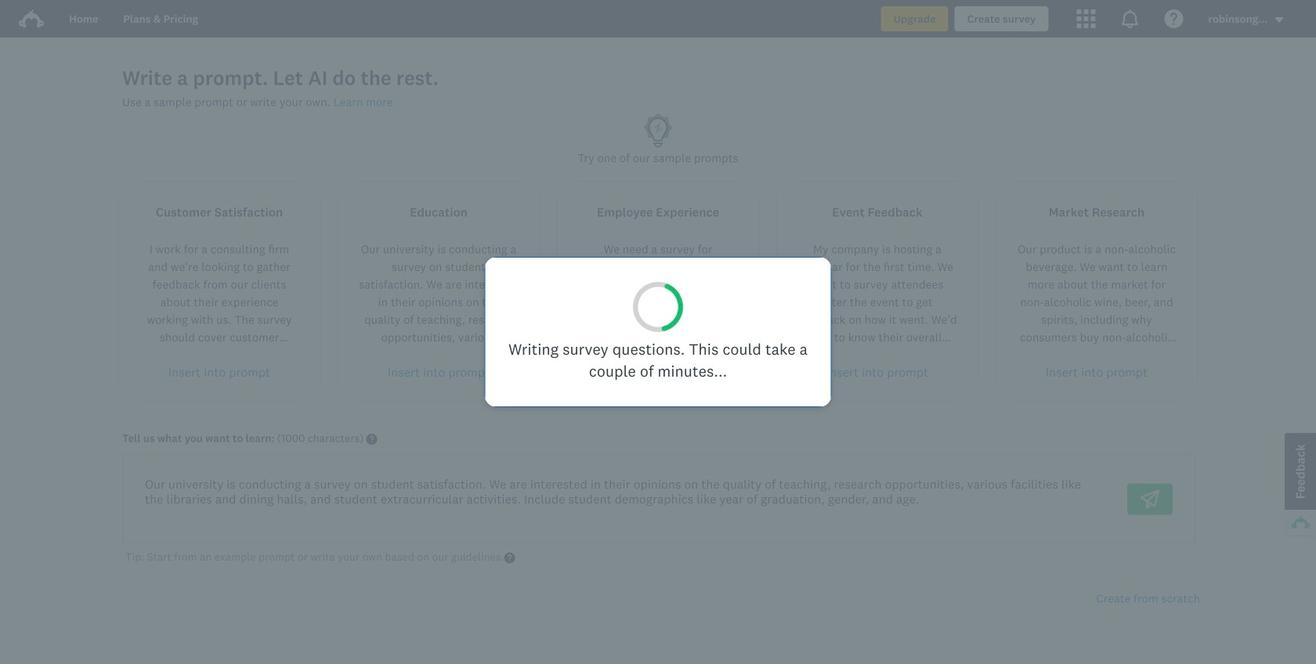 Task type: describe. For each thing, give the bounding box(es) containing it.
help icon image
[[1164, 9, 1183, 28]]

2 brand logo image from the top
[[19, 9, 44, 28]]



Task type: vqa. For each thing, say whether or not it's contained in the screenshot.
progress bar
yes



Task type: locate. For each thing, give the bounding box(es) containing it.
hover for help content image
[[504, 553, 515, 564]]

brand logo image
[[19, 6, 44, 31], [19, 9, 44, 28]]

1 brand logo image from the top
[[19, 6, 44, 31]]

None text field
[[132, 465, 1108, 534]]

dropdown arrow icon image
[[1274, 14, 1285, 25], [1275, 17, 1283, 23]]

notification center icon image
[[1121, 9, 1139, 28]]

light bulb with lightning bolt inside showing a new idea image
[[639, 111, 677, 149]]

airplane icon that submits your build survey with ai prompt image
[[1141, 490, 1159, 509], [1141, 490, 1159, 509]]

progress bar
[[627, 276, 689, 338]]

progress image
[[627, 276, 689, 338], [627, 276, 689, 338]]

hover for help content image
[[366, 434, 377, 445]]

products icon image
[[1077, 9, 1095, 28], [1077, 9, 1095, 28]]



